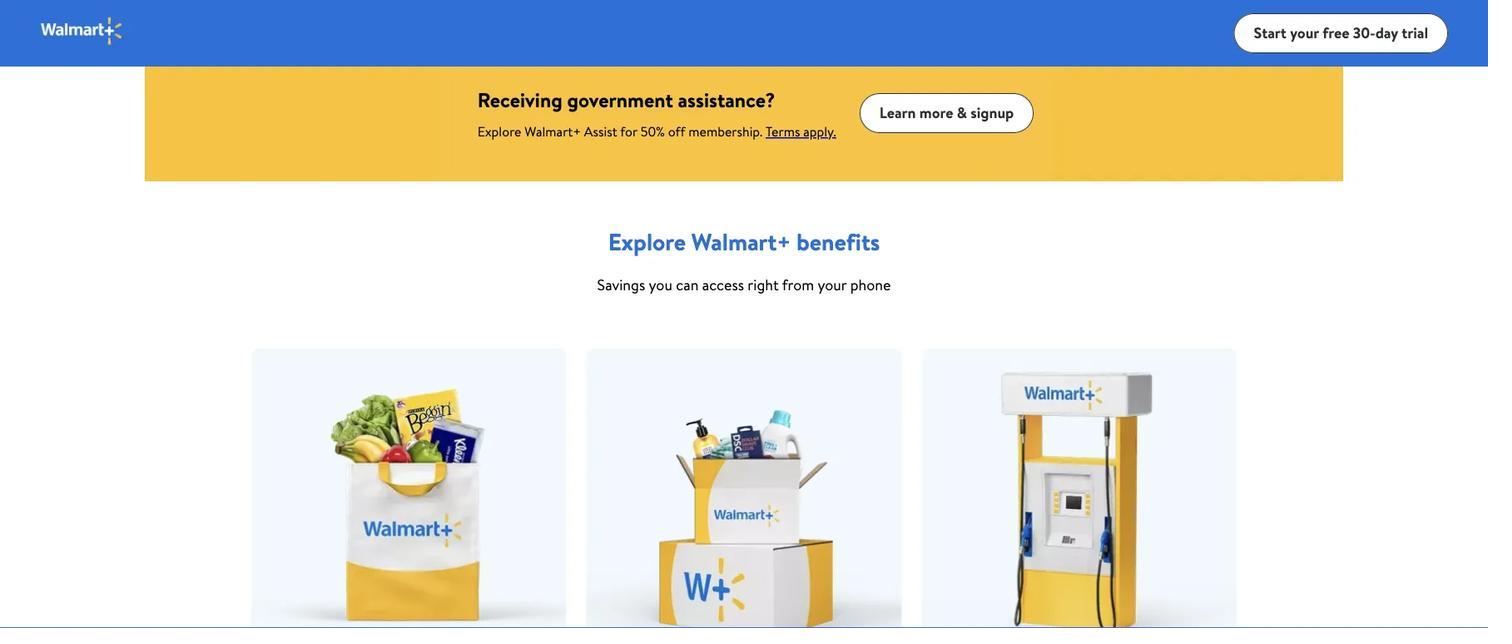Task type: locate. For each thing, give the bounding box(es) containing it.
your right from
[[818, 275, 847, 295]]

2 w+ image from the left
[[1052, 45, 1343, 181]]

w+ image
[[145, 45, 436, 181], [1052, 45, 1343, 181]]

your inside button
[[1290, 23, 1319, 43]]

0 vertical spatial explore
[[478, 122, 521, 141]]

explore for explore walmart+ assist for 50% off membership. terms apply.
[[478, 122, 521, 141]]

receiving
[[478, 86, 562, 114]]

1 vertical spatial walmart+
[[691, 225, 791, 258]]

walmart+
[[525, 122, 581, 141], [691, 225, 791, 258]]

walmart+ up savings you can access right from your phone
[[691, 225, 791, 258]]

your left the free
[[1290, 23, 1319, 43]]

0 horizontal spatial walmart+
[[525, 122, 581, 141]]

0 vertical spatial walmart+
[[525, 122, 581, 141]]

walmart+ image
[[744, 0, 1343, 45], [40, 16, 124, 46]]

0 horizontal spatial your
[[818, 275, 847, 295]]

&
[[957, 102, 967, 123]]

1 horizontal spatial your
[[1290, 23, 1319, 43]]

1 vertical spatial your
[[818, 275, 847, 295]]

savings
[[597, 275, 645, 295]]

0 horizontal spatial w+ image
[[145, 45, 436, 181]]

day
[[1375, 23, 1398, 43]]

explore
[[478, 122, 521, 141], [608, 225, 686, 258]]

explore down receiving
[[478, 122, 521, 141]]

1 horizontal spatial w+ image
[[1052, 45, 1343, 181]]

1 vertical spatial explore
[[608, 225, 686, 258]]

assist
[[584, 122, 617, 141]]

learn
[[879, 102, 916, 123]]

walmart+ down receiving
[[525, 122, 581, 141]]

explore up you
[[608, 225, 686, 258]]

access
[[702, 275, 744, 295]]

your
[[1290, 23, 1319, 43], [818, 275, 847, 295]]

learn more & signup
[[879, 102, 1014, 123]]

from
[[782, 275, 814, 295]]

50%
[[641, 122, 665, 141]]

savings you can access right from your phone
[[597, 275, 891, 295]]

assistance?
[[678, 86, 775, 114]]

1 horizontal spatial walmart+
[[691, 225, 791, 258]]

right
[[748, 275, 779, 295]]

0 vertical spatial your
[[1290, 23, 1319, 43]]

0 horizontal spatial explore
[[478, 122, 521, 141]]

1 horizontal spatial explore
[[608, 225, 686, 258]]



Task type: vqa. For each thing, say whether or not it's contained in the screenshot.
ONE Debit
no



Task type: describe. For each thing, give the bounding box(es) containing it.
benefits
[[796, 225, 880, 258]]

you
[[649, 275, 672, 295]]

0 horizontal spatial walmart+ image
[[40, 16, 124, 46]]

terms
[[766, 122, 800, 141]]

walmart+ for assist
[[525, 122, 581, 141]]

free
[[1323, 23, 1349, 43]]

trial
[[1402, 23, 1428, 43]]

explore walmart+ assist for 50% off membership. terms apply.
[[478, 122, 836, 141]]

start your free 30-day trial button
[[1234, 13, 1448, 53]]

off
[[668, 122, 685, 141]]

walmart+ for benefits
[[691, 225, 791, 258]]

more
[[919, 102, 953, 123]]

1 horizontal spatial walmart+ image
[[744, 0, 1343, 45]]

receiving government assistance?
[[478, 86, 775, 114]]

phone
[[850, 275, 891, 295]]

start
[[1254, 23, 1286, 43]]

explore for explore walmart+ benefits
[[608, 225, 686, 258]]

government
[[567, 86, 673, 114]]

signup
[[971, 102, 1014, 123]]

can
[[676, 275, 699, 295]]

start your free 30-day trial
[[1254, 23, 1428, 43]]

learn more & signup button
[[859, 93, 1034, 133]]

for
[[620, 122, 637, 141]]

membership.
[[689, 122, 763, 141]]

apply.
[[803, 122, 836, 141]]

explore walmart+ benefits
[[608, 225, 880, 258]]

terms apply. link
[[766, 122, 836, 141]]

30-
[[1353, 23, 1375, 43]]

1 w+ image from the left
[[145, 45, 436, 181]]



